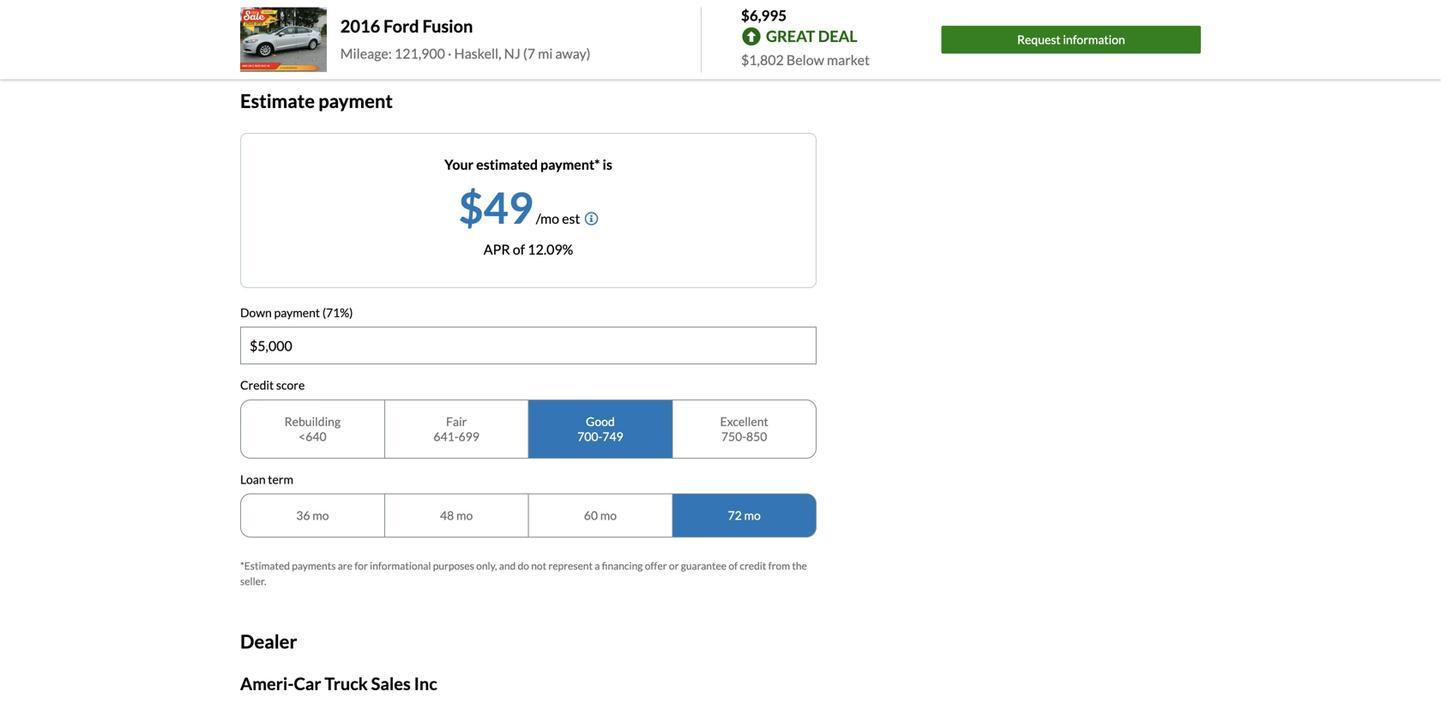 Task type: describe. For each thing, give the bounding box(es) containing it.
700-
[[578, 429, 603, 444]]

loan term
[[240, 472, 293, 487]]

rebuilding
[[285, 414, 341, 429]]

request information button
[[942, 26, 1201, 54]]

great
[[766, 27, 815, 46]]

payment for estimate
[[319, 90, 393, 112]]

good
[[586, 414, 615, 429]]

show price history
[[240, 29, 351, 46]]

great deal
[[766, 27, 858, 46]]

<640
[[299, 429, 327, 444]]

ameri-
[[240, 674, 294, 695]]

sales
[[371, 674, 411, 695]]

·
[[448, 45, 452, 62]]

2016
[[340, 16, 380, 36]]

your estimated payment* is
[[445, 156, 613, 173]]

mileage:
[[340, 45, 392, 62]]

ford
[[384, 16, 419, 36]]

(7
[[523, 45, 535, 62]]

truck
[[325, 674, 368, 695]]

nj
[[504, 45, 521, 62]]

a
[[595, 560, 600, 572]]

information
[[1063, 32, 1125, 47]]

0 horizontal spatial of
[[513, 241, 525, 258]]

$49 /mo est
[[459, 181, 580, 233]]

down payment (71%)
[[240, 305, 353, 320]]

request
[[1018, 32, 1061, 47]]

ameri-car truck sales inc link
[[240, 674, 437, 695]]

48
[[440, 509, 454, 523]]

down
[[240, 305, 272, 320]]

750-
[[721, 429, 747, 444]]

seller.
[[240, 575, 266, 588]]

for
[[355, 560, 368, 572]]

mo for 48 mo
[[456, 509, 473, 523]]

mi
[[538, 45, 553, 62]]

show
[[240, 29, 273, 46]]

your
[[445, 156, 474, 173]]

/mo
[[536, 210, 559, 227]]

market
[[827, 51, 870, 68]]

$1,802 below market
[[741, 51, 870, 68]]

749
[[603, 429, 624, 444]]

payment for down
[[274, 305, 320, 320]]

mo for 72 mo
[[744, 509, 761, 523]]

score
[[276, 378, 305, 393]]

36 mo
[[296, 509, 329, 523]]

Down payment (71%) text field
[[241, 328, 816, 364]]

apr
[[484, 241, 510, 258]]

mo for 60 mo
[[600, 509, 617, 523]]

12.09%
[[528, 241, 573, 258]]

below
[[787, 51, 824, 68]]

$49
[[459, 181, 533, 233]]

ameri-car truck sales inc
[[240, 674, 437, 695]]

2016 ford fusion mileage: 121,900 · haskell, nj (7 mi away)
[[340, 16, 591, 62]]

36
[[296, 509, 310, 523]]

*estimated
[[240, 560, 290, 572]]

estimate payment
[[240, 90, 393, 112]]

deal
[[818, 27, 858, 46]]

estimated
[[476, 156, 538, 173]]

apr of 12.09%
[[484, 241, 573, 258]]

guarantee
[[681, 560, 727, 572]]

away)
[[555, 45, 591, 62]]

641-
[[434, 429, 459, 444]]

only,
[[476, 560, 497, 572]]

48 mo
[[440, 509, 473, 523]]



Task type: vqa. For each thing, say whether or not it's contained in the screenshot.
the topmost (13)
no



Task type: locate. For each thing, give the bounding box(es) containing it.
of left credit
[[729, 560, 738, 572]]

excellent 750-850
[[720, 414, 769, 444]]

of inside *estimated payments are for informational purposes only, and do not represent a financing offer or guarantee of credit from the seller.
[[729, 560, 738, 572]]

0 vertical spatial payment
[[319, 90, 393, 112]]

72 mo
[[728, 509, 761, 523]]

from
[[769, 560, 790, 572]]

4 mo from the left
[[744, 509, 761, 523]]

show price history link
[[240, 29, 351, 46]]

purposes
[[433, 560, 474, 572]]

0 vertical spatial of
[[513, 241, 525, 258]]

(71%)
[[322, 305, 353, 320]]

rebuilding <640
[[285, 414, 341, 444]]

fusion
[[423, 16, 473, 36]]

60 mo
[[584, 509, 617, 523]]

price
[[276, 29, 306, 46]]

car
[[294, 674, 321, 695]]

financing
[[602, 560, 643, 572]]

estimate
[[240, 90, 315, 112]]

term
[[268, 472, 293, 487]]

do
[[518, 560, 529, 572]]

$6,995
[[741, 6, 787, 24]]

payment down mileage:
[[319, 90, 393, 112]]

mo
[[312, 509, 329, 523], [456, 509, 473, 523], [600, 509, 617, 523], [744, 509, 761, 523]]

699
[[459, 429, 480, 444]]

loan
[[240, 472, 266, 487]]

$1,802
[[741, 51, 784, 68]]

2 mo from the left
[[456, 509, 473, 523]]

credit
[[240, 378, 274, 393]]

mo right 36
[[312, 509, 329, 523]]

2016 ford fusion image
[[240, 7, 327, 72]]

payment left (71%)
[[274, 305, 320, 320]]

credit
[[740, 560, 767, 572]]

1 mo from the left
[[312, 509, 329, 523]]

payments
[[292, 560, 336, 572]]

dealer
[[240, 631, 297, 653]]

mo right 72
[[744, 509, 761, 523]]

121,900
[[395, 45, 445, 62]]

history
[[309, 29, 351, 46]]

request information
[[1018, 32, 1125, 47]]

payment*
[[541, 156, 600, 173]]

payment
[[319, 90, 393, 112], [274, 305, 320, 320]]

fair
[[446, 414, 467, 429]]

offer
[[645, 560, 667, 572]]

excellent
[[720, 414, 769, 429]]

of
[[513, 241, 525, 258], [729, 560, 738, 572]]

or
[[669, 560, 679, 572]]

inc
[[414, 674, 437, 695]]

*estimated payments are for informational purposes only, and do not represent a financing offer or guarantee of credit from the seller.
[[240, 560, 807, 588]]

mo right "60"
[[600, 509, 617, 523]]

not
[[531, 560, 547, 572]]

mo right 48
[[456, 509, 473, 523]]

info circle image
[[585, 212, 598, 225]]

good 700-749
[[578, 414, 624, 444]]

est
[[562, 210, 580, 227]]

are
[[338, 560, 353, 572]]

mo for 36 mo
[[312, 509, 329, 523]]

1 horizontal spatial of
[[729, 560, 738, 572]]

and
[[499, 560, 516, 572]]

of right 'apr'
[[513, 241, 525, 258]]

3 mo from the left
[[600, 509, 617, 523]]

fair 641-699
[[434, 414, 480, 444]]

1 vertical spatial payment
[[274, 305, 320, 320]]

is
[[603, 156, 613, 173]]

72
[[728, 509, 742, 523]]

represent
[[549, 560, 593, 572]]

1 vertical spatial of
[[729, 560, 738, 572]]

informational
[[370, 560, 431, 572]]

850
[[747, 429, 767, 444]]

credit score
[[240, 378, 305, 393]]

the
[[792, 560, 807, 572]]

60
[[584, 509, 598, 523]]

haskell,
[[454, 45, 502, 62]]



